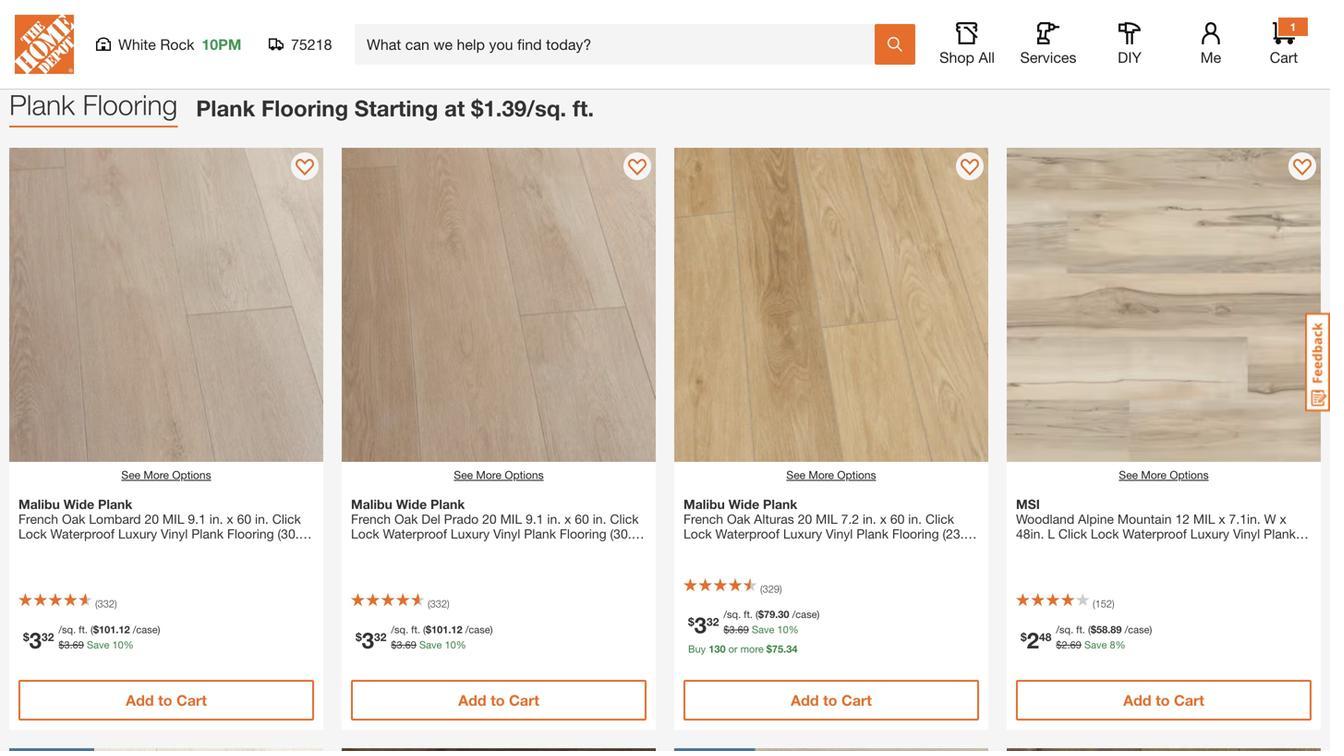 Task type: vqa. For each thing, say whether or not it's contained in the screenshot.
"Freestanding" for 189
no



Task type: locate. For each thing, give the bounding box(es) containing it.
9.1
[[188, 512, 206, 527], [526, 512, 544, 527]]

6 in. from the left
[[909, 512, 922, 527]]

sq. inside the malibu wide plank french oak lombard 20 mil 9.1 in. x 60 in. click lock waterproof luxury vinyl plank flooring (30.5 sq. ft./case)
[[18, 541, 36, 556]]

rincon french oak 1/2 in. t x 7.5 in. w water resistant wire brushed engineered hardwood flooring (23.3 sq. ft./case) image
[[9, 749, 323, 751]]

shop all
[[940, 49, 995, 66]]

0 horizontal spatial 20
[[145, 512, 159, 527]]

(
[[761, 583, 763, 595], [95, 598, 98, 610], [428, 598, 430, 610], [1093, 598, 1096, 610], [756, 609, 759, 621], [91, 624, 93, 636], [423, 624, 426, 636], [1089, 624, 1091, 636]]

% for french oak lombard 20 mil 9.1 in. x 60 in. click lock waterproof luxury vinyl plank flooring (30.5 sq. ft./case)
[[124, 639, 134, 651]]

add to cart for flooring
[[459, 692, 540, 709]]

woodland alpine mountain 12 mil x 7.1in. w x 48in. l click lock waterproof luxury vinyl plank flooring (23.8sq.ft./case) image
[[1007, 148, 1322, 462]]

20 inside the malibu wide plank french oak del prado 20 mil 9.1 in. x 60 in. click lock waterproof luxury vinyl plank flooring (30.5 sq. ft./case)
[[483, 512, 497, 527]]

1 add to cart button from the left
[[18, 680, 314, 721]]

malibu wide plank french oak lombard 20 mil 9.1 in. x 60 in. click lock waterproof luxury vinyl plank flooring (30.5 sq. ft./case)
[[18, 497, 306, 556]]

see more options link up 7.2
[[787, 467, 877, 483]]

plank
[[9, 88, 75, 121], [196, 95, 255, 121], [98, 497, 132, 512], [431, 497, 465, 512], [763, 497, 798, 512], [192, 526, 224, 542], [524, 526, 556, 542], [857, 526, 889, 542], [1264, 526, 1297, 542]]

32 for french oak del prado 20 mil 9.1 in. x 60 in. click lock waterproof luxury vinyl plank flooring (30.5 sq. ft./case)
[[374, 631, 387, 644]]

add to cart button for (30.5
[[18, 680, 314, 721]]

1 60 from the left
[[237, 512, 252, 527]]

2 left 58
[[1027, 627, 1040, 653]]

3 x from the left
[[880, 512, 887, 527]]

1 horizontal spatial 2
[[1062, 639, 1068, 651]]

vinyl inside msi woodland alpine mountain 12 mil x 7.1in. w x 48in. l click lock waterproof luxury vinyl plank flooring (23.8sq.ft./case)
[[1234, 526, 1261, 542]]

/case for woodland alpine mountain 12 mil x 7.1in. w x 48in. l click lock waterproof luxury vinyl plank flooring (23.8sq.ft./case)
[[1125, 624, 1150, 636]]

2 ( 332 ) from the left
[[428, 598, 450, 610]]

l
[[1048, 526, 1055, 542]]

see up lombard
[[121, 469, 141, 481]]

french inside the malibu wide plank french oak lombard 20 mil 9.1 in. x 60 in. click lock waterproof luxury vinyl plank flooring (30.5 sq. ft./case)
[[18, 512, 58, 527]]

lock left lombard
[[18, 526, 47, 542]]

options up the malibu wide plank french oak lombard 20 mil 9.1 in. x 60 in. click lock waterproof luxury vinyl plank flooring (30.5 sq. ft./case)
[[172, 469, 211, 481]]

12
[[1176, 512, 1190, 527], [119, 624, 130, 636], [451, 624, 463, 636]]

0 horizontal spatial display image
[[628, 159, 647, 177]]

2 more from the left
[[476, 469, 502, 481]]

cart for malibu wide plank french oak del prado 20 mil 9.1 in. x 60 in. click lock waterproof luxury vinyl plank flooring (30.5 sq. ft./case)
[[509, 692, 540, 709]]

1 add from the left
[[126, 692, 154, 709]]

3 french from the left
[[684, 512, 724, 527]]

ft. for msi woodland alpine mountain 12 mil x 7.1in. w x 48in. l click lock waterproof luxury vinyl plank flooring (23.8sq.ft./case)
[[1077, 624, 1086, 636]]

to up antique mahogany 12 mil x 7.1 in. w x 48 in. l click lock waterproof luxury vinyl plank flooring (23.8 sq. ft./case) image on the bottom left of page
[[491, 692, 505, 709]]

malibu left lombard
[[18, 497, 60, 512]]

french left lombard
[[18, 512, 58, 527]]

add up cardiff maple 1/2 in. t x 7.5 in. w water resistant wire brushed engineered hardwood flooring (23.3 sq. ft./case) "image"
[[1124, 692, 1152, 709]]

sq. inside malibu wide plank french oak alturas 20 mil 7.2 in. x 60 in. click lock waterproof luxury vinyl plank flooring (23.9 sq. ft./case)
[[684, 541, 702, 556]]

cart up antique mahogany 12 mil x 7.1 in. w x 48 in. l click lock waterproof luxury vinyl plank flooring (23.8 sq. ft./case) image on the bottom left of page
[[509, 692, 540, 709]]

1 wide from the left
[[63, 497, 94, 512]]

1 see from the left
[[121, 469, 141, 481]]

3 add to cart button from the left
[[684, 680, 980, 721]]

1 horizontal spatial french
[[351, 512, 391, 527]]

2 mil from the left
[[501, 512, 522, 527]]

wide
[[63, 497, 94, 512], [396, 497, 427, 512], [729, 497, 760, 512]]

4 vinyl from the left
[[1234, 526, 1261, 542]]

malibu left alturas
[[684, 497, 725, 512]]

ft./case) inside malibu wide plank french oak alturas 20 mil 7.2 in. x 60 in. click lock waterproof luxury vinyl plank flooring (23.9 sq. ft./case)
[[705, 541, 752, 556]]

3 see from the left
[[787, 469, 806, 481]]

at
[[445, 95, 465, 121]]

130
[[709, 643, 726, 655]]

add to cart up rincon french oak 1/2 in. t x 7.5 in. w water resistant wire brushed engineered hardwood flooring (23.3 sq. ft./case) image
[[126, 692, 207, 709]]

20 inside malibu wide plank french oak alturas 20 mil 7.2 in. x 60 in. click lock waterproof luxury vinyl plank flooring (23.9 sq. ft./case)
[[798, 512, 813, 527]]

luxury inside the malibu wide plank french oak del prado 20 mil 9.1 in. x 60 in. click lock waterproof luxury vinyl plank flooring (30.5 sq. ft./case)
[[451, 526, 490, 542]]

1 horizontal spatial 60
[[575, 512, 589, 527]]

329
[[763, 583, 780, 595]]

see more options link up the malibu wide plank french oak lombard 20 mil 9.1 in. x 60 in. click lock waterproof luxury vinyl plank flooring (30.5 sq. ft./case)
[[121, 467, 211, 483]]

3 vinyl from the left
[[826, 526, 853, 542]]

mil right lombard
[[163, 512, 184, 527]]

2 horizontal spatial oak
[[727, 512, 751, 527]]

2 horizontal spatial sq.
[[684, 541, 702, 556]]

2 vinyl from the left
[[494, 526, 521, 542]]

$
[[759, 609, 764, 621], [689, 615, 695, 628], [93, 624, 99, 636], [426, 624, 432, 636], [724, 624, 730, 636], [1091, 624, 1097, 636], [23, 631, 29, 644], [356, 631, 362, 644], [1021, 631, 1027, 644], [59, 639, 64, 651], [391, 639, 397, 651], [1057, 639, 1062, 651], [767, 643, 773, 655]]

4 mil from the left
[[1194, 512, 1216, 527]]

woodland
[[1017, 512, 1075, 527]]

0 horizontal spatial oak
[[62, 512, 85, 527]]

1 add to cart from the left
[[126, 692, 207, 709]]

see up mountain
[[1120, 469, 1139, 481]]

/case for french oak lombard 20 mil 9.1 in. x 60 in. click lock waterproof luxury vinyl plank flooring (30.5 sq. ft./case)
[[133, 624, 158, 636]]

french left "del"
[[351, 512, 391, 527]]

lock right l
[[1091, 526, 1120, 542]]

10pm
[[202, 36, 242, 53]]

display image
[[628, 159, 647, 177], [961, 159, 980, 177], [1294, 159, 1312, 177]]

0 horizontal spatial 101
[[99, 624, 116, 636]]

5 in. from the left
[[863, 512, 877, 527]]

wide for del
[[396, 497, 427, 512]]

/sq.
[[724, 609, 741, 621], [59, 624, 76, 636], [391, 624, 409, 636], [1057, 624, 1074, 636]]

0 horizontal spatial ( 332 )
[[95, 598, 117, 610]]

2 malibu from the left
[[351, 497, 393, 512]]

2 ft./case) from the left
[[373, 541, 419, 556]]

/case
[[793, 609, 817, 621], [133, 624, 158, 636], [466, 624, 490, 636], [1125, 624, 1150, 636]]

waterproof inside malibu wide plank french oak alturas 20 mil 7.2 in. x 60 in. click lock waterproof luxury vinyl plank flooring (23.9 sq. ft./case)
[[716, 526, 780, 542]]

1 display image from the left
[[628, 159, 647, 177]]

mil left the 7.1in.
[[1194, 512, 1216, 527]]

.
[[776, 609, 778, 621], [116, 624, 119, 636], [449, 624, 451, 636], [735, 624, 738, 636], [1108, 624, 1111, 636], [70, 639, 73, 651], [403, 639, 405, 651], [1068, 639, 1071, 651], [784, 643, 787, 655]]

2 $ 3 32 /sq. ft. ( $ 101 . 12 /case ) $ 3 . 69 save 10 % from the left
[[356, 624, 493, 653]]

1 ( 332 ) from the left
[[95, 598, 117, 610]]

3 options from the left
[[838, 469, 877, 481]]

services button
[[1019, 22, 1079, 67]]

1 sq. from the left
[[18, 541, 36, 556]]

4 luxury from the left
[[1191, 526, 1230, 542]]

click inside malibu wide plank french oak alturas 20 mil 7.2 in. x 60 in. click lock waterproof luxury vinyl plank flooring (23.9 sq. ft./case)
[[926, 512, 955, 527]]

2 french from the left
[[351, 512, 391, 527]]

french
[[18, 512, 58, 527], [351, 512, 391, 527], [684, 512, 724, 527]]

48
[[1040, 631, 1052, 644]]

add
[[126, 692, 154, 709], [459, 692, 487, 709], [791, 692, 819, 709], [1124, 692, 1152, 709]]

69 for woodland alpine mountain 12 mil x 7.1in. w x 48in. l click lock waterproof luxury vinyl plank flooring (23.8sq.ft./case)
[[1071, 639, 1082, 651]]

cart 1
[[1271, 20, 1299, 66]]

see more options link for alturas
[[787, 467, 877, 483]]

malibu inside malibu wide plank french oak alturas 20 mil 7.2 in. x 60 in. click lock waterproof luxury vinyl plank flooring (23.9 sq. ft./case)
[[684, 497, 725, 512]]

mil
[[163, 512, 184, 527], [501, 512, 522, 527], [816, 512, 838, 527], [1194, 512, 1216, 527]]

french for french oak alturas 20 mil 7.2 in. x 60 in. click lock waterproof luxury vinyl plank flooring (23.9 sq. ft./case)
[[684, 512, 724, 527]]

0 horizontal spatial 12
[[119, 624, 130, 636]]

cart for msi woodland alpine mountain 12 mil x 7.1in. w x 48in. l click lock waterproof luxury vinyl plank flooring (23.8sq.ft./case)
[[1175, 692, 1205, 709]]

(30.5
[[278, 526, 306, 542], [610, 526, 639, 542]]

click inside the malibu wide plank french oak lombard 20 mil 9.1 in. x 60 in. click lock waterproof luxury vinyl plank flooring (30.5 sq. ft./case)
[[272, 512, 301, 527]]

2 horizontal spatial 60
[[891, 512, 905, 527]]

cart up ibis 30 mil x 6.62 in. w x 48 in. l click lock waterproof luxury vinyl plank flooring (30.88 sqft/case) image
[[842, 692, 872, 709]]

malibu wide plank french oak del prado 20 mil 9.1 in. x 60 in. click lock waterproof luxury vinyl plank flooring (30.5 sq. ft./case)
[[351, 497, 639, 556]]

0 horizontal spatial malibu
[[18, 497, 60, 512]]

1 mil from the left
[[163, 512, 184, 527]]

1 horizontal spatial 10
[[445, 639, 456, 651]]

options up 7.2
[[838, 469, 877, 481]]

3 see more options link from the left
[[787, 467, 877, 483]]

10 for french oak del prado 20 mil 9.1 in. x 60 in. click lock waterproof luxury vinyl plank flooring (30.5 sq. ft./case)
[[445, 639, 456, 651]]

malibu inside the malibu wide plank french oak del prado 20 mil 9.1 in. x 60 in. click lock waterproof luxury vinyl plank flooring (30.5 sq. ft./case)
[[351, 497, 393, 512]]

2 luxury from the left
[[451, 526, 490, 542]]

2 options from the left
[[505, 469, 544, 481]]

w
[[1265, 512, 1277, 527]]

oak for alturas
[[727, 512, 751, 527]]

luxury inside msi woodland alpine mountain 12 mil x 7.1in. w x 48in. l click lock waterproof luxury vinyl plank flooring (23.8sq.ft./case)
[[1191, 526, 1230, 542]]

3
[[695, 612, 707, 638], [730, 624, 735, 636], [29, 627, 42, 653], [362, 627, 374, 653], [64, 639, 70, 651], [397, 639, 403, 651]]

3 60 from the left
[[891, 512, 905, 527]]

ft.
[[573, 95, 594, 121], [744, 609, 753, 621], [79, 624, 88, 636], [411, 624, 420, 636], [1077, 624, 1086, 636]]

1 waterproof from the left
[[50, 526, 115, 542]]

vinyl right alturas
[[826, 526, 853, 542]]

display image
[[296, 159, 314, 177]]

feedback link image
[[1306, 312, 1331, 412]]

1 horizontal spatial 20
[[483, 512, 497, 527]]

french for french oak del prado 20 mil 9.1 in. x 60 in. click lock waterproof luxury vinyl plank flooring (30.5 sq. ft./case)
[[351, 512, 391, 527]]

2 horizontal spatial 20
[[798, 512, 813, 527]]

more
[[741, 643, 764, 655]]

2 (30.5 from the left
[[610, 526, 639, 542]]

to up ibis 30 mil x 6.62 in. w x 48 in. l click lock waterproof luxury vinyl plank flooring (30.88 sqft/case) image
[[824, 692, 838, 709]]

french inside the malibu wide plank french oak del prado 20 mil 9.1 in. x 60 in. click lock waterproof luxury vinyl plank flooring (30.5 sq. ft./case)
[[351, 512, 391, 527]]

0 horizontal spatial sq.
[[18, 541, 36, 556]]

malibu left "del"
[[351, 497, 393, 512]]

more
[[144, 469, 169, 481], [476, 469, 502, 481], [809, 469, 835, 481], [1142, 469, 1167, 481]]

$1.39/sq.
[[471, 95, 567, 121]]

75218 button
[[269, 35, 333, 54]]

see more options up the malibu wide plank french oak del prado 20 mil 9.1 in. x 60 in. click lock waterproof luxury vinyl plank flooring (30.5 sq. ft./case) at the left of page
[[454, 469, 544, 481]]

2 horizontal spatial malibu
[[684, 497, 725, 512]]

1 x from the left
[[227, 512, 234, 527]]

$ 3 32 /sq. ft. ( $ 79 . 30 /case ) $ 3 . 69 save 10 % buy 130 or more $ 75 . 34
[[689, 609, 820, 655]]

2 9.1 from the left
[[526, 512, 544, 527]]

mil inside msi woodland alpine mountain 12 mil x 7.1in. w x 48in. l click lock waterproof luxury vinyl plank flooring (23.8sq.ft./case)
[[1194, 512, 1216, 527]]

add to cart button for (23.9
[[684, 680, 980, 721]]

1 horizontal spatial ft./case)
[[373, 541, 419, 556]]

see for mil
[[1120, 469, 1139, 481]]

to up cardiff maple 1/2 in. t x 7.5 in. w water resistant wire brushed engineered hardwood flooring (23.3 sq. ft./case) "image"
[[1156, 692, 1170, 709]]

( inside $ 3 32 /sq. ft. ( $ 79 . 30 /case ) $ 3 . 69 save 10 % buy 130 or more $ 75 . 34
[[756, 609, 759, 621]]

8
[[1110, 639, 1116, 651]]

mil right prado
[[501, 512, 522, 527]]

more up mountain
[[1142, 469, 1167, 481]]

more up malibu wide plank french oak alturas 20 mil 7.2 in. x 60 in. click lock waterproof luxury vinyl plank flooring (23.9 sq. ft./case)
[[809, 469, 835, 481]]

) inside $ 2 48 /sq. ft. ( $ 58 . 89 /case ) $ 2 . 69 save 8 %
[[1150, 624, 1153, 636]]

ft./case) inside the malibu wide plank french oak lombard 20 mil 9.1 in. x 60 in. click lock waterproof luxury vinyl plank flooring (30.5 sq. ft./case)
[[40, 541, 86, 556]]

in.
[[210, 512, 223, 527], [255, 512, 269, 527], [548, 512, 561, 527], [593, 512, 607, 527], [863, 512, 877, 527], [909, 512, 922, 527]]

332 down lombard
[[98, 598, 115, 610]]

add to cart up antique mahogany 12 mil x 7.1 in. w x 48 in. l click lock waterproof luxury vinyl plank flooring (23.8 sq. ft./case) image on the bottom left of page
[[459, 692, 540, 709]]

4 options from the left
[[1170, 469, 1209, 481]]

see
[[121, 469, 141, 481], [454, 469, 473, 481], [787, 469, 806, 481], [1120, 469, 1139, 481]]

0 horizontal spatial 9.1
[[188, 512, 206, 527]]

see more options up mountain
[[1120, 469, 1209, 481]]

rock
[[160, 36, 194, 53]]

see more options up the malibu wide plank french oak lombard 20 mil 9.1 in. x 60 in. click lock waterproof luxury vinyl plank flooring (30.5 sq. ft./case)
[[121, 469, 211, 481]]

1 101 from the left
[[99, 624, 116, 636]]

2 see from the left
[[454, 469, 473, 481]]

oak inside the malibu wide plank french oak del prado 20 mil 9.1 in. x 60 in. click lock waterproof luxury vinyl plank flooring (30.5 sq. ft./case)
[[395, 512, 418, 527]]

1 to from the left
[[158, 692, 172, 709]]

prado
[[444, 512, 479, 527]]

luxury inside the malibu wide plank french oak lombard 20 mil 9.1 in. x 60 in. click lock waterproof luxury vinyl plank flooring (30.5 sq. ft./case)
[[118, 526, 157, 542]]

( 329 )
[[761, 583, 782, 595]]

starting
[[355, 95, 438, 121]]

3 more from the left
[[809, 469, 835, 481]]

0 horizontal spatial wide
[[63, 497, 94, 512]]

vinyl right lombard
[[161, 526, 188, 542]]

oak left alturas
[[727, 512, 751, 527]]

see up prado
[[454, 469, 473, 481]]

see more options link for lombard
[[121, 467, 211, 483]]

wide inside the malibu wide plank french oak del prado 20 mil 9.1 in. x 60 in. click lock waterproof luxury vinyl plank flooring (30.5 sq. ft./case)
[[396, 497, 427, 512]]

2 101 from the left
[[432, 624, 449, 636]]

oak for del
[[395, 512, 418, 527]]

more for mil
[[1142, 469, 1167, 481]]

4 see more options from the left
[[1120, 469, 1209, 481]]

2 horizontal spatial wide
[[729, 497, 760, 512]]

2
[[1027, 627, 1040, 653], [1062, 639, 1068, 651]]

antique mahogany 12 mil x 7.1 in. w x 48 in. l click lock waterproof luxury vinyl plank flooring (23.8 sq. ft./case) image
[[342, 749, 656, 751]]

/sq. inside $ 2 48 /sq. ft. ( $ 58 . 89 /case ) $ 2 . 69 save 8 %
[[1057, 624, 1074, 636]]

1 horizontal spatial 101
[[432, 624, 449, 636]]

options for mil
[[505, 469, 544, 481]]

options up the malibu wide plank french oak del prado 20 mil 9.1 in. x 60 in. click lock waterproof luxury vinyl plank flooring (30.5 sq. ft./case) at the left of page
[[505, 469, 544, 481]]

2 wide from the left
[[396, 497, 427, 512]]

add to cart button up antique mahogany 12 mil x 7.1 in. w x 48 in. l click lock waterproof luxury vinyl plank flooring (23.8 sq. ft./case) image on the bottom left of page
[[351, 680, 647, 721]]

2 add to cart button from the left
[[351, 680, 647, 721]]

332 down "del"
[[430, 598, 447, 610]]

1 horizontal spatial 32
[[374, 631, 387, 644]]

2 oak from the left
[[395, 512, 418, 527]]

diy
[[1118, 49, 1142, 66]]

see more options link up mountain
[[1120, 467, 1209, 483]]

1 horizontal spatial 332
[[430, 598, 447, 610]]

101 for waterproof
[[432, 624, 449, 636]]

1 horizontal spatial oak
[[395, 512, 418, 527]]

60 inside the malibu wide plank french oak lombard 20 mil 9.1 in. x 60 in. click lock waterproof luxury vinyl plank flooring (30.5 sq. ft./case)
[[237, 512, 252, 527]]

lock left "del"
[[351, 526, 379, 542]]

1 horizontal spatial ( 332 )
[[428, 598, 450, 610]]

wide inside the malibu wide plank french oak lombard 20 mil 9.1 in. x 60 in. click lock waterproof luxury vinyl plank flooring (30.5 sq. ft./case)
[[63, 497, 94, 512]]

2 to from the left
[[491, 692, 505, 709]]

click inside the malibu wide plank french oak del prado 20 mil 9.1 in. x 60 in. click lock waterproof luxury vinyl plank flooring (30.5 sq. ft./case)
[[610, 512, 639, 527]]

add to cart button for flooring
[[351, 680, 647, 721]]

waterproof inside the malibu wide plank french oak del prado 20 mil 9.1 in. x 60 in. click lock waterproof luxury vinyl plank flooring (30.5 sq. ft./case)
[[383, 526, 447, 542]]

4 more from the left
[[1142, 469, 1167, 481]]

see more options link
[[121, 467, 211, 483], [454, 467, 544, 483], [787, 467, 877, 483], [1120, 467, 1209, 483]]

69 inside $ 2 48 /sq. ft. ( $ 58 . 89 /case ) $ 2 . 69 save 8 %
[[1071, 639, 1082, 651]]

101
[[99, 624, 116, 636], [432, 624, 449, 636]]

white
[[118, 36, 156, 53]]

0 horizontal spatial 32
[[42, 631, 54, 644]]

2 horizontal spatial 10
[[778, 624, 789, 636]]

2 60 from the left
[[575, 512, 589, 527]]

32
[[707, 615, 719, 628], [42, 631, 54, 644], [374, 631, 387, 644]]

3 waterproof from the left
[[716, 526, 780, 542]]

20 right alturas
[[798, 512, 813, 527]]

3 mil from the left
[[816, 512, 838, 527]]

7.1in.
[[1230, 512, 1261, 527]]

add for (30.5
[[126, 692, 154, 709]]

1 see more options from the left
[[121, 469, 211, 481]]

1 ft./case) from the left
[[40, 541, 86, 556]]

vinyl
[[161, 526, 188, 542], [494, 526, 521, 542], [826, 526, 853, 542], [1234, 526, 1261, 542]]

wide for alturas
[[729, 497, 760, 512]]

cart up cardiff maple 1/2 in. t x 7.5 in. w water resistant wire brushed engineered hardwood flooring (23.3 sq. ft./case) "image"
[[1175, 692, 1205, 709]]

0 horizontal spatial ft./case)
[[40, 541, 86, 556]]

332
[[98, 598, 115, 610], [430, 598, 447, 610]]

plank flooring
[[9, 88, 178, 121]]

3 add from the left
[[791, 692, 819, 709]]

oak
[[62, 512, 85, 527], [395, 512, 418, 527], [727, 512, 751, 527]]

white rock 10pm
[[118, 36, 242, 53]]

9.1 right lombard
[[188, 512, 206, 527]]

20
[[145, 512, 159, 527], [483, 512, 497, 527], [798, 512, 813, 527]]

9.1 right prado
[[526, 512, 544, 527]]

1 oak from the left
[[62, 512, 85, 527]]

lock left alturas
[[684, 526, 712, 542]]

4 add to cart button from the left
[[1017, 680, 1312, 721]]

/case for french oak del prado 20 mil 9.1 in. x 60 in. click lock waterproof luxury vinyl plank flooring (30.5 sq. ft./case)
[[466, 624, 490, 636]]

2 horizontal spatial 32
[[707, 615, 719, 628]]

12 for french oak lombard 20 mil 9.1 in. x 60 in. click lock waterproof luxury vinyl plank flooring (30.5 sq. ft./case)
[[119, 624, 130, 636]]

add to cart up ibis 30 mil x 6.62 in. w x 48 in. l click lock waterproof luxury vinyl plank flooring (30.88 sqft/case) image
[[791, 692, 872, 709]]

34
[[787, 643, 798, 655]]

4 to from the left
[[1156, 692, 1170, 709]]

3 ft./case) from the left
[[705, 541, 752, 556]]

2 x from the left
[[565, 512, 571, 527]]

1
[[1291, 20, 1297, 33]]

1 horizontal spatial (30.5
[[610, 526, 639, 542]]

to up rincon french oak 1/2 in. t x 7.5 in. w water resistant wire brushed engineered hardwood flooring (23.3 sq. ft./case) image
[[158, 692, 172, 709]]

2 add to cart from the left
[[459, 692, 540, 709]]

malibu
[[18, 497, 60, 512], [351, 497, 393, 512], [684, 497, 725, 512]]

buy
[[689, 643, 706, 655]]

1 french from the left
[[18, 512, 58, 527]]

options for 7.2
[[838, 469, 877, 481]]

ft./case) inside the malibu wide plank french oak del prado 20 mil 9.1 in. x 60 in. click lock waterproof luxury vinyl plank flooring (30.5 sq. ft./case)
[[373, 541, 419, 556]]

60 inside the malibu wide plank french oak del prado 20 mil 9.1 in. x 60 in. click lock waterproof luxury vinyl plank flooring (30.5 sq. ft./case)
[[575, 512, 589, 527]]

to
[[158, 692, 172, 709], [491, 692, 505, 709], [824, 692, 838, 709], [1156, 692, 1170, 709]]

ft. for malibu wide plank french oak lombard 20 mil 9.1 in. x 60 in. click lock waterproof luxury vinyl plank flooring (30.5 sq. ft./case)
[[79, 624, 88, 636]]

1 332 from the left
[[98, 598, 115, 610]]

add down 34 in the right of the page
[[791, 692, 819, 709]]

20 inside the malibu wide plank french oak lombard 20 mil 9.1 in. x 60 in. click lock waterproof luxury vinyl plank flooring (30.5 sq. ft./case)
[[145, 512, 159, 527]]

2 see more options from the left
[[454, 469, 544, 481]]

$ 3 32 /sq. ft. ( $ 101 . 12 /case ) $ 3 . 69 save 10 %
[[23, 624, 160, 653], [356, 624, 493, 653]]

save inside $ 2 48 /sq. ft. ( $ 58 . 89 /case ) $ 2 . 69 save 8 %
[[1085, 639, 1108, 651]]

mil inside the malibu wide plank french oak lombard 20 mil 9.1 in. x 60 in. click lock waterproof luxury vinyl plank flooring (30.5 sq. ft./case)
[[163, 512, 184, 527]]

waterproof
[[50, 526, 115, 542], [383, 526, 447, 542], [716, 526, 780, 542], [1123, 526, 1187, 542]]

to for flooring
[[491, 692, 505, 709]]

0 horizontal spatial french
[[18, 512, 58, 527]]

3 add to cart from the left
[[791, 692, 872, 709]]

more up the malibu wide plank french oak del prado 20 mil 9.1 in. x 60 in. click lock waterproof luxury vinyl plank flooring (30.5 sq. ft./case) at the left of page
[[476, 469, 502, 481]]

malibu inside the malibu wide plank french oak lombard 20 mil 9.1 in. x 60 in. click lock waterproof luxury vinyl plank flooring (30.5 sq. ft./case)
[[18, 497, 60, 512]]

% inside $ 3 32 /sq. ft. ( $ 79 . 30 /case ) $ 3 . 69 save 10 % buy 130 or more $ 75 . 34
[[789, 624, 799, 636]]

vinyl right prado
[[494, 526, 521, 542]]

2 right 48
[[1062, 639, 1068, 651]]

3 wide from the left
[[729, 497, 760, 512]]

add up antique mahogany 12 mil x 7.1 in. w x 48 in. l click lock waterproof luxury vinyl plank flooring (23.8 sq. ft./case) image on the bottom left of page
[[459, 692, 487, 709]]

10 inside $ 3 32 /sq. ft. ( $ 79 . 30 /case ) $ 3 . 69 save 10 % buy 130 or more $ 75 . 34
[[778, 624, 789, 636]]

see more options up 7.2
[[787, 469, 877, 481]]

cart up rincon french oak 1/2 in. t x 7.5 in. w water resistant wire brushed engineered hardwood flooring (23.3 sq. ft./case) image
[[176, 692, 207, 709]]

cart
[[1271, 49, 1299, 66], [176, 692, 207, 709], [509, 692, 540, 709], [842, 692, 872, 709], [1175, 692, 1205, 709]]

( 332 ) down "del"
[[428, 598, 450, 610]]

options for w
[[1170, 469, 1209, 481]]

oak inside malibu wide plank french oak alturas 20 mil 7.2 in. x 60 in. click lock waterproof luxury vinyl plank flooring (23.9 sq. ft./case)
[[727, 512, 751, 527]]

0 horizontal spatial $ 3 32 /sq. ft. ( $ 101 . 12 /case ) $ 3 . 69 save 10 %
[[23, 624, 160, 653]]

2 lock from the left
[[351, 526, 379, 542]]

2 add from the left
[[459, 692, 487, 709]]

% inside $ 2 48 /sq. ft. ( $ 58 . 89 /case ) $ 2 . 69 save 8 %
[[1116, 639, 1126, 651]]

del
[[422, 512, 441, 527]]

3 display image from the left
[[1294, 159, 1312, 177]]

3 in. from the left
[[548, 512, 561, 527]]

2 waterproof from the left
[[383, 526, 447, 542]]

oak left lombard
[[62, 512, 85, 527]]

display image for 2
[[1294, 159, 1312, 177]]

lombard
[[89, 512, 141, 527]]

ft./case) for malibu wide plank french oak lombard 20 mil 9.1 in. x 60 in. click lock waterproof luxury vinyl plank flooring (30.5 sq. ft./case)
[[40, 541, 86, 556]]

see more options link for del
[[454, 467, 544, 483]]

(30.5 inside the malibu wide plank french oak lombard 20 mil 9.1 in. x 60 in. click lock waterproof luxury vinyl plank flooring (30.5 sq. ft./case)
[[278, 526, 306, 542]]

see more options
[[121, 469, 211, 481], [454, 469, 544, 481], [787, 469, 877, 481], [1120, 469, 1209, 481]]

1 vinyl from the left
[[161, 526, 188, 542]]

add to cart
[[126, 692, 207, 709], [459, 692, 540, 709], [791, 692, 872, 709], [1124, 692, 1205, 709]]

vinyl left w
[[1234, 526, 1261, 542]]

1 options from the left
[[172, 469, 211, 481]]

2 horizontal spatial french
[[684, 512, 724, 527]]

lock inside the malibu wide plank french oak del prado 20 mil 9.1 in. x 60 in. click lock waterproof luxury vinyl plank flooring (30.5 sq. ft./case)
[[351, 526, 379, 542]]

1 lock from the left
[[18, 526, 47, 542]]

2 horizontal spatial 12
[[1176, 512, 1190, 527]]

( 332 ) down lombard
[[95, 598, 117, 610]]

10
[[778, 624, 789, 636], [112, 639, 124, 651], [445, 639, 456, 651]]

7.2
[[842, 512, 860, 527]]

0 horizontal spatial 60
[[237, 512, 252, 527]]

3 20 from the left
[[798, 512, 813, 527]]

1 luxury from the left
[[118, 526, 157, 542]]

lock
[[18, 526, 47, 542], [351, 526, 379, 542], [684, 526, 712, 542], [1091, 526, 1120, 542]]

save inside $ 3 32 /sq. ft. ( $ 79 . 30 /case ) $ 3 . 69 save 10 % buy 130 or more $ 75 . 34
[[752, 624, 775, 636]]

4 see from the left
[[1120, 469, 1139, 481]]

3 malibu from the left
[[684, 497, 725, 512]]

1 $ 3 32 /sq. ft. ( $ 101 . 12 /case ) $ 3 . 69 save 10 % from the left
[[23, 624, 160, 653]]

1 horizontal spatial display image
[[961, 159, 980, 177]]

oak inside the malibu wide plank french oak lombard 20 mil 9.1 in. x 60 in. click lock waterproof luxury vinyl plank flooring (30.5 sq. ft./case)
[[62, 512, 85, 527]]

1 horizontal spatial wide
[[396, 497, 427, 512]]

see up alturas
[[787, 469, 806, 481]]

add to cart button up rincon french oak 1/2 in. t x 7.5 in. w water resistant wire brushed engineered hardwood flooring (23.3 sq. ft./case) image
[[18, 680, 314, 721]]

% for woodland alpine mountain 12 mil x 7.1in. w x 48in. l click lock waterproof luxury vinyl plank flooring (23.8sq.ft./case)
[[1116, 639, 1126, 651]]

click
[[272, 512, 301, 527], [610, 512, 639, 527], [926, 512, 955, 527], [1059, 526, 1088, 542]]

1 20 from the left
[[145, 512, 159, 527]]

2 sq. from the left
[[351, 541, 369, 556]]

/sq. for french oak lombard 20 mil 9.1 in. x 60 in. click lock waterproof luxury vinyl plank flooring (30.5 sq. ft./case)
[[59, 624, 76, 636]]

add to cart for (30.5
[[126, 692, 207, 709]]

add to cart button
[[18, 680, 314, 721], [351, 680, 647, 721], [684, 680, 980, 721], [1017, 680, 1312, 721]]

options
[[172, 469, 211, 481], [505, 469, 544, 481], [838, 469, 877, 481], [1170, 469, 1209, 481]]

1 see more options link from the left
[[121, 467, 211, 483]]

3 luxury from the left
[[784, 526, 823, 542]]

oak left "del"
[[395, 512, 418, 527]]

3 oak from the left
[[727, 512, 751, 527]]

1 horizontal spatial 9.1
[[526, 512, 544, 527]]

mil left 7.2
[[816, 512, 838, 527]]

vinyl inside the malibu wide plank french oak lombard 20 mil 9.1 in. x 60 in. click lock waterproof luxury vinyl plank flooring (30.5 sq. ft./case)
[[161, 526, 188, 542]]

plank inside msi woodland alpine mountain 12 mil x 7.1in. w x 48in. l click lock waterproof luxury vinyl plank flooring (23.8sq.ft./case)
[[1264, 526, 1297, 542]]

sq. for french oak lombard 20 mil 9.1 in. x 60 in. click lock waterproof luxury vinyl plank flooring (30.5 sq. ft./case)
[[18, 541, 36, 556]]

60 inside malibu wide plank french oak alturas 20 mil 7.2 in. x 60 in. click lock waterproof luxury vinyl plank flooring (23.9 sq. ft./case)
[[891, 512, 905, 527]]

luxury
[[118, 526, 157, 542], [451, 526, 490, 542], [784, 526, 823, 542], [1191, 526, 1230, 542]]

1 horizontal spatial $ 3 32 /sq. ft. ( $ 101 . 12 /case ) $ 3 . 69 save 10 %
[[356, 624, 493, 653]]

4 see more options link from the left
[[1120, 467, 1209, 483]]

french oak lombard 20 mil 9.1 in. x 60 in. click lock waterproof luxury vinyl plank flooring (30.5 sq. ft./case) image
[[9, 148, 323, 462]]

save for malibu wide plank french oak del prado 20 mil 9.1 in. x 60 in. click lock waterproof luxury vinyl plank flooring (30.5 sq. ft./case)
[[420, 639, 442, 651]]

%
[[789, 624, 799, 636], [124, 639, 134, 651], [456, 639, 466, 651], [1116, 639, 1126, 651]]

2 horizontal spatial ft./case)
[[705, 541, 752, 556]]

1 horizontal spatial 12
[[451, 624, 463, 636]]

flooring
[[83, 88, 178, 121], [261, 95, 349, 121], [227, 526, 274, 542], [560, 526, 607, 542], [893, 526, 940, 542], [1017, 541, 1064, 556]]

0 horizontal spatial (30.5
[[278, 526, 306, 542]]

2 horizontal spatial display image
[[1294, 159, 1312, 177]]

ft. inside $ 2 48 /sq. ft. ( $ 58 . 89 /case ) $ 2 . 69 save 8 %
[[1077, 624, 1086, 636]]

french left alturas
[[684, 512, 724, 527]]

/case inside $ 2 48 /sq. ft. ( $ 58 . 89 /case ) $ 2 . 69 save 8 %
[[1125, 624, 1150, 636]]

4 waterproof from the left
[[1123, 526, 1187, 542]]

mil inside the malibu wide plank french oak del prado 20 mil 9.1 in. x 60 in. click lock waterproof luxury vinyl plank flooring (30.5 sq. ft./case)
[[501, 512, 522, 527]]

more up the malibu wide plank french oak lombard 20 mil 9.1 in. x 60 in. click lock waterproof luxury vinyl plank flooring (30.5 sq. ft./case)
[[144, 469, 169, 481]]

or
[[729, 643, 738, 655]]

0 horizontal spatial 10
[[112, 639, 124, 651]]

4 lock from the left
[[1091, 526, 1120, 542]]

shop
[[940, 49, 975, 66]]

save
[[752, 624, 775, 636], [87, 639, 109, 651], [420, 639, 442, 651], [1085, 639, 1108, 651]]

2 332 from the left
[[430, 598, 447, 610]]

9.1 inside the malibu wide plank french oak lombard 20 mil 9.1 in. x 60 in. click lock waterproof luxury vinyl plank flooring (30.5 sq. ft./case)
[[188, 512, 206, 527]]

20 right prado
[[483, 512, 497, 527]]

69
[[738, 624, 749, 636], [73, 639, 84, 651], [405, 639, 417, 651], [1071, 639, 1082, 651]]

click inside msi woodland alpine mountain 12 mil x 7.1in. w x 48in. l click lock waterproof luxury vinyl plank flooring (23.8sq.ft./case)
[[1059, 526, 1088, 542]]

3 sq. from the left
[[684, 541, 702, 556]]

60 for french oak lombard 20 mil 9.1 in. x 60 in. click lock waterproof luxury vinyl plank flooring (30.5 sq. ft./case)
[[237, 512, 252, 527]]

add up rincon french oak 1/2 in. t x 7.5 in. w water resistant wire brushed engineered hardwood flooring (23.3 sq. ft./case) image
[[126, 692, 154, 709]]

options up msi woodland alpine mountain 12 mil x 7.1in. w x 48in. l click lock waterproof luxury vinyl plank flooring (23.8sq.ft./case)
[[1170, 469, 1209, 481]]

all
[[979, 49, 995, 66]]

0 horizontal spatial 332
[[98, 598, 115, 610]]

1 (30.5 from the left
[[278, 526, 306, 542]]

20 for french oak lombard 20 mil 9.1 in. x 60 in. click lock waterproof luxury vinyl plank flooring (30.5 sq. ft./case)
[[145, 512, 159, 527]]

( 332 )
[[95, 598, 117, 610], [428, 598, 450, 610]]

69 inside $ 3 32 /sq. ft. ( $ 79 . 30 /case ) $ 3 . 69 save 10 % buy 130 or more $ 75 . 34
[[738, 624, 749, 636]]

3 see more options from the left
[[787, 469, 877, 481]]

more for lombard
[[144, 469, 169, 481]]

add to cart button up cardiff maple 1/2 in. t x 7.5 in. w water resistant wire brushed engineered hardwood flooring (23.3 sq. ft./case) "image"
[[1017, 680, 1312, 721]]

msi
[[1017, 497, 1041, 512]]

french for french oak lombard 20 mil 9.1 in. x 60 in. click lock waterproof luxury vinyl plank flooring (30.5 sq. ft./case)
[[18, 512, 58, 527]]

see more options link up the malibu wide plank french oak del prado 20 mil 9.1 in. x 60 in. click lock waterproof luxury vinyl plank flooring (30.5 sq. ft./case) at the left of page
[[454, 467, 544, 483]]

add to cart button up ibis 30 mil x 6.62 in. w x 48 in. l click lock waterproof luxury vinyl plank flooring (30.88 sqft/case) image
[[684, 680, 980, 721]]

1 horizontal spatial sq.
[[351, 541, 369, 556]]

french inside malibu wide plank french oak alturas 20 mil 7.2 in. x 60 in. click lock waterproof luxury vinyl plank flooring (23.9 sq. ft./case)
[[684, 512, 724, 527]]

20 right lombard
[[145, 512, 159, 527]]

wide inside malibu wide plank french oak alturas 20 mil 7.2 in. x 60 in. click lock waterproof luxury vinyl plank flooring (23.9 sq. ft./case)
[[729, 497, 760, 512]]

1 horizontal spatial malibu
[[351, 497, 393, 512]]

add to cart up cardiff maple 1/2 in. t x 7.5 in. w water resistant wire brushed engineered hardwood flooring (23.3 sq. ft./case) "image"
[[1124, 692, 1205, 709]]

( 332 ) for waterproof
[[428, 598, 450, 610]]

cart for malibu wide plank french oak lombard 20 mil 9.1 in. x 60 in. click lock waterproof luxury vinyl plank flooring (30.5 sq. ft./case)
[[176, 692, 207, 709]]

cart for malibu wide plank french oak alturas 20 mil 7.2 in. x 60 in. click lock waterproof luxury vinyl plank flooring (23.9 sq. ft./case)
[[842, 692, 872, 709]]

3 lock from the left
[[684, 526, 712, 542]]

2 see more options link from the left
[[454, 467, 544, 483]]



Task type: describe. For each thing, give the bounding box(es) containing it.
display image for 3
[[628, 159, 647, 177]]

lock inside msi woodland alpine mountain 12 mil x 7.1in. w x 48in. l click lock waterproof luxury vinyl plank flooring (23.8sq.ft./case)
[[1091, 526, 1120, 542]]

10 for french oak lombard 20 mil 9.1 in. x 60 in. click lock waterproof luxury vinyl plank flooring (30.5 sq. ft./case)
[[112, 639, 124, 651]]

69 for french oak del prado 20 mil 9.1 in. x 60 in. click lock waterproof luxury vinyl plank flooring (30.5 sq. ft./case)
[[405, 639, 417, 651]]

see more options for lombard
[[121, 469, 211, 481]]

french oak alturas 20 mil 7.2 in. x 60 in. click lock waterproof luxury vinyl plank flooring (23.9 sq. ft./case) image
[[675, 148, 989, 462]]

see more options for del
[[454, 469, 544, 481]]

see more options link for mil
[[1120, 467, 1209, 483]]

60 for french oak alturas 20 mil 7.2 in. x 60 in. click lock waterproof luxury vinyl plank flooring (23.9 sq. ft./case)
[[891, 512, 905, 527]]

cardiff maple 1/2 in. t x 7.5 in. w water resistant wire brushed engineered hardwood flooring (23.3 sq. ft./case) image
[[1007, 749, 1322, 751]]

$ 3 32 /sq. ft. ( $ 101 . 12 /case ) $ 3 . 69 save 10 % for sq.
[[356, 624, 493, 653]]

332 for luxury
[[98, 598, 115, 610]]

( inside $ 2 48 /sq. ft. ( $ 58 . 89 /case ) $ 2 . 69 save 8 %
[[1089, 624, 1091, 636]]

ft./case) for malibu wide plank french oak alturas 20 mil 7.2 in. x 60 in. click lock waterproof luxury vinyl plank flooring (23.9 sq. ft./case)
[[705, 541, 752, 556]]

32 for french oak lombard 20 mil 9.1 in. x 60 in. click lock waterproof luxury vinyl plank flooring (30.5 sq. ft./case)
[[42, 631, 54, 644]]

see for lombard
[[121, 469, 141, 481]]

see for del
[[454, 469, 473, 481]]

cart down 1
[[1271, 49, 1299, 66]]

malibu for french oak alturas 20 mil 7.2 in. x 60 in. click lock waterproof luxury vinyl plank flooring (23.9 sq. ft./case)
[[684, 497, 725, 512]]

2 display image from the left
[[961, 159, 980, 177]]

x inside malibu wide plank french oak alturas 20 mil 7.2 in. x 60 in. click lock waterproof luxury vinyl plank flooring (23.9 sq. ft./case)
[[880, 512, 887, 527]]

me
[[1201, 49, 1222, 66]]

waterproof inside the malibu wide plank french oak lombard 20 mil 9.1 in. x 60 in. click lock waterproof luxury vinyl plank flooring (30.5 sq. ft./case)
[[50, 526, 115, 542]]

x inside the malibu wide plank french oak lombard 20 mil 9.1 in. x 60 in. click lock waterproof luxury vinyl plank flooring (30.5 sq. ft./case)
[[227, 512, 234, 527]]

add for flooring
[[459, 692, 487, 709]]

/sq. for french oak del prado 20 mil 9.1 in. x 60 in. click lock waterproof luxury vinyl plank flooring (30.5 sq. ft./case)
[[391, 624, 409, 636]]

flooring inside msi woodland alpine mountain 12 mil x 7.1in. w x 48in. l click lock waterproof luxury vinyl plank flooring (23.8sq.ft./case)
[[1017, 541, 1064, 556]]

9.1 inside the malibu wide plank french oak del prado 20 mil 9.1 in. x 60 in. click lock waterproof luxury vinyl plank flooring (30.5 sq. ft./case)
[[526, 512, 544, 527]]

luxury inside malibu wide plank french oak alturas 20 mil 7.2 in. x 60 in. click lock waterproof luxury vinyl plank flooring (23.9 sq. ft./case)
[[784, 526, 823, 542]]

x inside the malibu wide plank french oak del prado 20 mil 9.1 in. x 60 in. click lock waterproof luxury vinyl plank flooring (30.5 sq. ft./case)
[[565, 512, 571, 527]]

vinyl inside malibu wide plank french oak alturas 20 mil 7.2 in. x 60 in. click lock waterproof luxury vinyl plank flooring (23.9 sq. ft./case)
[[826, 526, 853, 542]]

20 for french oak alturas 20 mil 7.2 in. x 60 in. click lock waterproof luxury vinyl plank flooring (23.9 sq. ft./case)
[[798, 512, 813, 527]]

5 x from the left
[[1280, 512, 1287, 527]]

flooring inside the malibu wide plank french oak lombard 20 mil 9.1 in. x 60 in. click lock waterproof luxury vinyl plank flooring (30.5 sq. ft./case)
[[227, 526, 274, 542]]

ibis 30 mil x 6.62 in. w x 48 in. l click lock waterproof luxury vinyl plank flooring (30.88 sqft/case) image
[[675, 749, 989, 751]]

alpine
[[1079, 512, 1115, 527]]

48in.
[[1017, 526, 1045, 542]]

sq. for french oak alturas 20 mil 7.2 in. x 60 in. click lock waterproof luxury vinyl plank flooring (23.9 sq. ft./case)
[[684, 541, 702, 556]]

69 for french oak lombard 20 mil 9.1 in. x 60 in. click lock waterproof luxury vinyl plank flooring (30.5 sq. ft./case)
[[73, 639, 84, 651]]

more for del
[[476, 469, 502, 481]]

plank flooring starting at $1.39/sq. ft.
[[196, 95, 594, 121]]

32 inside $ 3 32 /sq. ft. ( $ 79 . 30 /case ) $ 3 . 69 save 10 % buy 130 or more $ 75 . 34
[[707, 615, 719, 628]]

malibu wide plank french oak alturas 20 mil 7.2 in. x 60 in. click lock waterproof luxury vinyl plank flooring (23.9 sq. ft./case)
[[684, 497, 972, 556]]

4 add from the left
[[1124, 692, 1152, 709]]

(30.5 inside the malibu wide plank french oak del prado 20 mil 9.1 in. x 60 in. click lock waterproof luxury vinyl plank flooring (30.5 sq. ft./case)
[[610, 526, 639, 542]]

58
[[1097, 624, 1108, 636]]

french oak del prado 20 mil 9.1 in. x 60 in. click lock waterproof luxury vinyl plank flooring (30.5 sq. ft./case) image
[[342, 148, 656, 462]]

more for alturas
[[809, 469, 835, 481]]

shop all button
[[938, 22, 997, 67]]

( 152 )
[[1093, 598, 1115, 610]]

(23.9
[[943, 526, 972, 542]]

mountain
[[1118, 512, 1172, 527]]

$ 3 32 /sq. ft. ( $ 101 . 12 /case ) $ 3 . 69 save 10 % for ft./case)
[[23, 624, 160, 653]]

75218
[[291, 36, 332, 53]]

75
[[773, 643, 784, 655]]

$ 2 48 /sq. ft. ( $ 58 . 89 /case ) $ 2 . 69 save 8 %
[[1021, 624, 1153, 653]]

diy button
[[1101, 22, 1160, 67]]

mil inside malibu wide plank french oak alturas 20 mil 7.2 in. x 60 in. click lock waterproof luxury vinyl plank flooring (23.9 sq. ft./case)
[[816, 512, 838, 527]]

332 for waterproof
[[430, 598, 447, 610]]

malibu for french oak lombard 20 mil 9.1 in. x 60 in. click lock waterproof luxury vinyl plank flooring (30.5 sq. ft./case)
[[18, 497, 60, 512]]

the home depot logo image
[[15, 15, 74, 74]]

save for msi woodland alpine mountain 12 mil x 7.1in. w x 48in. l click lock waterproof luxury vinyl plank flooring (23.8sq.ft./case)
[[1085, 639, 1108, 651]]

) inside $ 3 32 /sq. ft. ( $ 79 . 30 /case ) $ 3 . 69 save 10 % buy 130 or more $ 75 . 34
[[817, 609, 820, 621]]

/sq. inside $ 3 32 /sq. ft. ( $ 79 . 30 /case ) $ 3 . 69 save 10 % buy 130 or more $ 75 . 34
[[724, 609, 741, 621]]

4 in. from the left
[[593, 512, 607, 527]]

options for 9.1
[[172, 469, 211, 481]]

sq. inside the malibu wide plank french oak del prado 20 mil 9.1 in. x 60 in. click lock waterproof luxury vinyl plank flooring (30.5 sq. ft./case)
[[351, 541, 369, 556]]

wide for lombard
[[63, 497, 94, 512]]

flooring inside malibu wide plank french oak alturas 20 mil 7.2 in. x 60 in. click lock waterproof luxury vinyl plank flooring (23.9 sq. ft./case)
[[893, 526, 940, 542]]

4 x from the left
[[1219, 512, 1226, 527]]

add to cart for (23.9
[[791, 692, 872, 709]]

save for malibu wide plank french oak lombard 20 mil 9.1 in. x 60 in. click lock waterproof luxury vinyl plank flooring (30.5 sq. ft./case)
[[87, 639, 109, 651]]

services
[[1021, 49, 1077, 66]]

4 add to cart from the left
[[1124, 692, 1205, 709]]

to for (30.5
[[158, 692, 172, 709]]

see more options for mil
[[1120, 469, 1209, 481]]

msi woodland alpine mountain 12 mil x 7.1in. w x 48in. l click lock waterproof luxury vinyl plank flooring (23.8sq.ft./case)
[[1017, 497, 1297, 556]]

101 for luxury
[[99, 624, 116, 636]]

alturas
[[754, 512, 795, 527]]

( 332 ) for luxury
[[95, 598, 117, 610]]

add for (23.9
[[791, 692, 819, 709]]

79
[[764, 609, 776, 621]]

152
[[1096, 598, 1113, 610]]

vinyl inside the malibu wide plank french oak del prado 20 mil 9.1 in. x 60 in. click lock waterproof luxury vinyl plank flooring (30.5 sq. ft./case)
[[494, 526, 521, 542]]

% for french oak del prado 20 mil 9.1 in. x 60 in. click lock waterproof luxury vinyl plank flooring (30.5 sq. ft./case)
[[456, 639, 466, 651]]

lock inside the malibu wide plank french oak lombard 20 mil 9.1 in. x 60 in. click lock waterproof luxury vinyl plank flooring (30.5 sq. ft./case)
[[18, 526, 47, 542]]

oak for lombard
[[62, 512, 85, 527]]

see more options for alturas
[[787, 469, 877, 481]]

(23.8sq.ft./case)
[[1067, 541, 1160, 556]]

2 in. from the left
[[255, 512, 269, 527]]

flooring inside the malibu wide plank french oak del prado 20 mil 9.1 in. x 60 in. click lock waterproof luxury vinyl plank flooring (30.5 sq. ft./case)
[[560, 526, 607, 542]]

0 horizontal spatial 2
[[1027, 627, 1040, 653]]

1 in. from the left
[[210, 512, 223, 527]]

/sq. for woodland alpine mountain 12 mil x 7.1in. w x 48in. l click lock waterproof luxury vinyl plank flooring (23.8sq.ft./case)
[[1057, 624, 1074, 636]]

waterproof inside msi woodland alpine mountain 12 mil x 7.1in. w x 48in. l click lock waterproof luxury vinyl plank flooring (23.8sq.ft./case)
[[1123, 526, 1187, 542]]

malibu for french oak del prado 20 mil 9.1 in. x 60 in. click lock waterproof luxury vinyl plank flooring (30.5 sq. ft./case)
[[351, 497, 393, 512]]

What can we help you find today? search field
[[367, 25, 874, 64]]

see for alturas
[[787, 469, 806, 481]]

lock inside malibu wide plank french oak alturas 20 mil 7.2 in. x 60 in. click lock waterproof luxury vinyl plank flooring (23.9 sq. ft./case)
[[684, 526, 712, 542]]

to for (23.9
[[824, 692, 838, 709]]

89
[[1111, 624, 1122, 636]]

/case inside $ 3 32 /sq. ft. ( $ 79 . 30 /case ) $ 3 . 69 save 10 % buy 130 or more $ 75 . 34
[[793, 609, 817, 621]]

ft. inside $ 3 32 /sq. ft. ( $ 79 . 30 /case ) $ 3 . 69 save 10 % buy 130 or more $ 75 . 34
[[744, 609, 753, 621]]

12 inside msi woodland alpine mountain 12 mil x 7.1in. w x 48in. l click lock waterproof luxury vinyl plank flooring (23.8sq.ft./case)
[[1176, 512, 1190, 527]]

30
[[778, 609, 790, 621]]

ft. for malibu wide plank french oak del prado 20 mil 9.1 in. x 60 in. click lock waterproof luxury vinyl plank flooring (30.5 sq. ft./case)
[[411, 624, 420, 636]]

12 for french oak del prado 20 mil 9.1 in. x 60 in. click lock waterproof luxury vinyl plank flooring (30.5 sq. ft./case)
[[451, 624, 463, 636]]

me button
[[1182, 22, 1241, 67]]



